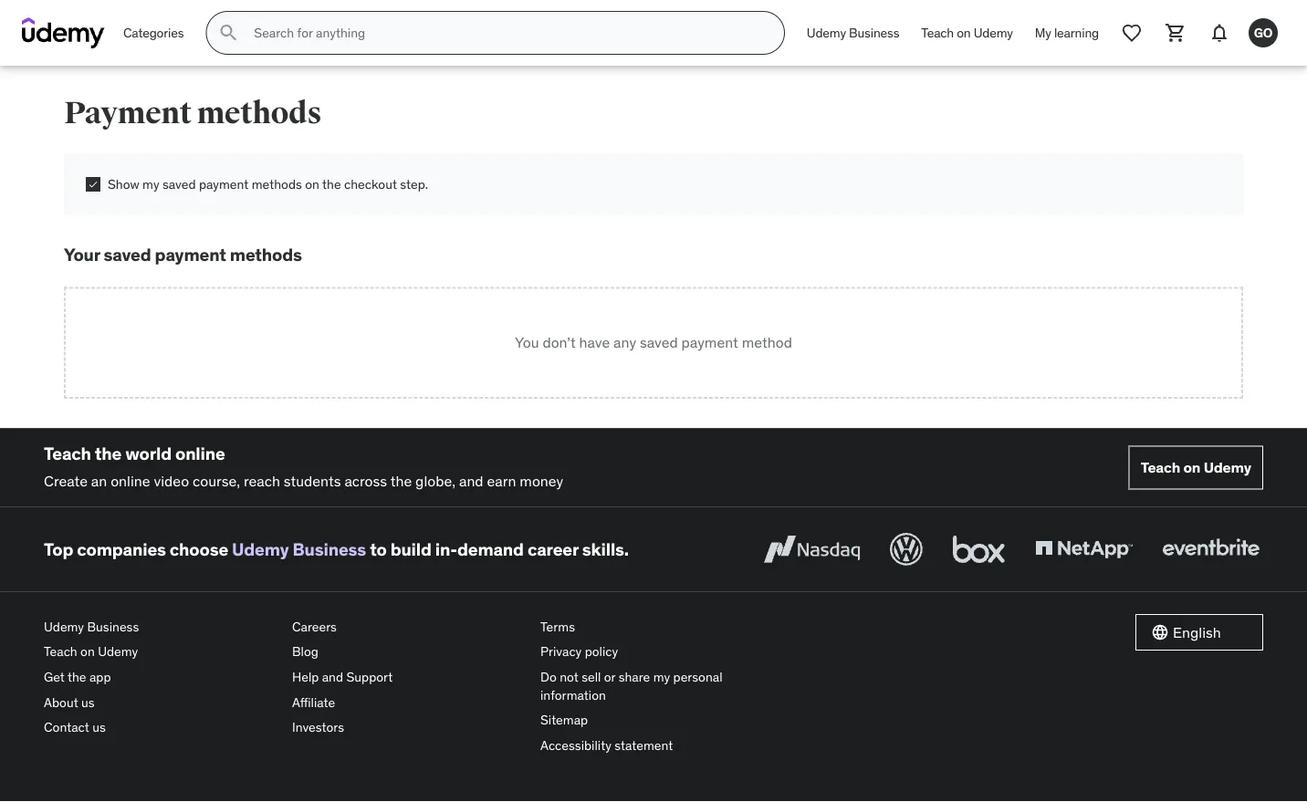 Task type: vqa. For each thing, say whether or not it's contained in the screenshot.
real-
no



Task type: describe. For each thing, give the bounding box(es) containing it.
my inside terms privacy policy do not sell or share my personal information sitemap accessibility statement
[[654, 669, 671, 686]]

earn
[[487, 472, 516, 491]]

careers link
[[292, 615, 526, 640]]

terms
[[541, 619, 575, 635]]

careers
[[292, 619, 337, 635]]

world
[[125, 443, 172, 465]]

help
[[292, 669, 319, 686]]

1 horizontal spatial business
[[293, 538, 366, 560]]

do not sell or share my personal information button
[[541, 665, 775, 708]]

and inside careers blog help and support affiliate investors
[[322, 669, 344, 686]]

course,
[[193, 472, 240, 491]]

do
[[541, 669, 557, 686]]

0 horizontal spatial teach on udemy link
[[44, 640, 278, 665]]

you don't have any saved payment method
[[515, 333, 793, 352]]

an
[[91, 472, 107, 491]]

video
[[154, 472, 189, 491]]

business for udemy business teach on udemy get the app about us contact us
[[87, 619, 139, 635]]

support
[[347, 669, 393, 686]]

0 vertical spatial payment
[[199, 176, 249, 192]]

Search for anything text field
[[251, 17, 763, 48]]

teach on udemy for top teach on udemy link
[[922, 24, 1014, 41]]

box image
[[949, 530, 1010, 570]]

method
[[742, 333, 793, 352]]

0 horizontal spatial online
[[111, 472, 150, 491]]

to
[[370, 538, 387, 560]]

show
[[108, 176, 139, 192]]

affiliate
[[292, 694, 335, 711]]

teach inside teach the world online create an online video course, reach students across the globe, and earn money
[[44, 443, 91, 465]]

the inside udemy business teach on udemy get the app about us contact us
[[68, 669, 86, 686]]

payment methods
[[64, 94, 322, 132]]

show my saved payment methods on the checkout step.
[[108, 176, 428, 192]]

sitemap link
[[541, 708, 775, 733]]

2 vertical spatial payment
[[682, 333, 739, 352]]

investors
[[292, 720, 344, 736]]

on inside udemy business teach on udemy get the app about us contact us
[[80, 644, 95, 660]]

0 vertical spatial my
[[143, 176, 159, 192]]

have
[[580, 333, 610, 352]]

contact us link
[[44, 715, 278, 741]]

contact
[[44, 720, 89, 736]]

the up an
[[95, 443, 122, 465]]

1 vertical spatial methods
[[252, 176, 302, 192]]

0 vertical spatial online
[[175, 443, 225, 465]]

not
[[560, 669, 579, 686]]

personal
[[674, 669, 723, 686]]

share
[[619, 669, 651, 686]]

choose
[[170, 538, 228, 560]]

1 vertical spatial payment
[[155, 243, 226, 265]]

get the app link
[[44, 665, 278, 690]]

1 vertical spatial us
[[92, 720, 106, 736]]

in-
[[436, 538, 458, 560]]

my
[[1036, 24, 1052, 41]]

sell
[[582, 669, 601, 686]]

my learning link
[[1025, 11, 1111, 55]]

0 vertical spatial teach on udemy link
[[911, 11, 1025, 55]]

terms privacy policy do not sell or share my personal information sitemap accessibility statement
[[541, 619, 723, 754]]

categories button
[[112, 11, 195, 55]]

categories
[[123, 24, 184, 41]]

wishlist image
[[1122, 22, 1144, 44]]

top
[[44, 538, 73, 560]]

teach inside udemy business teach on udemy get the app about us contact us
[[44, 644, 77, 660]]

business for udemy business
[[850, 24, 900, 41]]

any
[[614, 333, 637, 352]]

small image
[[1152, 624, 1170, 642]]

about us link
[[44, 690, 278, 715]]

on left 'checkout'
[[305, 176, 320, 192]]

teach the world online create an online video course, reach students across the globe, and earn money
[[44, 443, 564, 491]]

my learning
[[1036, 24, 1100, 41]]

don't
[[543, 333, 576, 352]]

skills.
[[583, 538, 629, 560]]

notifications image
[[1209, 22, 1231, 44]]

udemy business teach on udemy get the app about us contact us
[[44, 619, 139, 736]]

money
[[520, 472, 564, 491]]

udemy business
[[807, 24, 900, 41]]



Task type: locate. For each thing, give the bounding box(es) containing it.
us right about
[[81, 694, 95, 711]]

2 horizontal spatial saved
[[640, 333, 678, 352]]

accessibility
[[541, 737, 612, 754]]

0 vertical spatial teach on udemy
[[922, 24, 1014, 41]]

us
[[81, 694, 95, 711], [92, 720, 106, 736]]

volkswagen image
[[887, 530, 927, 570]]

2 horizontal spatial business
[[850, 24, 900, 41]]

the right get
[[68, 669, 86, 686]]

app
[[89, 669, 111, 686]]

on up eventbrite image on the bottom of page
[[1184, 458, 1201, 477]]

1 vertical spatial business
[[293, 538, 366, 560]]

top companies choose udemy business to build in-demand career skills.
[[44, 538, 629, 560]]

terms link
[[541, 615, 775, 640]]

1 horizontal spatial online
[[175, 443, 225, 465]]

the left globe, at the bottom left of the page
[[391, 472, 412, 491]]

us right contact
[[92, 720, 106, 736]]

reach
[[244, 472, 280, 491]]

online
[[175, 443, 225, 465], [111, 472, 150, 491]]

1 vertical spatial online
[[111, 472, 150, 491]]

nasdaq image
[[760, 530, 865, 570]]

1 vertical spatial teach on udemy
[[1141, 458, 1252, 477]]

0 vertical spatial methods
[[197, 94, 322, 132]]

on left 'my'
[[957, 24, 971, 41]]

submit search image
[[218, 22, 240, 44]]

affiliate link
[[292, 690, 526, 715]]

xsmall image
[[86, 177, 100, 192]]

saved right 'your'
[[104, 243, 151, 265]]

your saved payment methods
[[64, 243, 302, 265]]

demand
[[458, 538, 524, 560]]

0 horizontal spatial my
[[143, 176, 159, 192]]

saved right show
[[163, 176, 196, 192]]

2 vertical spatial methods
[[230, 243, 302, 265]]

policy
[[585, 644, 619, 660]]

1 vertical spatial my
[[654, 669, 671, 686]]

1 horizontal spatial teach on udemy
[[1141, 458, 1252, 477]]

payment
[[64, 94, 192, 132]]

learning
[[1055, 24, 1100, 41]]

0 vertical spatial udemy business link
[[796, 11, 911, 55]]

1 vertical spatial saved
[[104, 243, 151, 265]]

teach on udemy link up about us 'link'
[[44, 640, 278, 665]]

about
[[44, 694, 78, 711]]

0 vertical spatial business
[[850, 24, 900, 41]]

2 vertical spatial business
[[87, 619, 139, 635]]

teach on udemy link left 'my'
[[911, 11, 1025, 55]]

and right help
[[322, 669, 344, 686]]

blog
[[292, 644, 319, 660]]

teach on udemy up eventbrite image on the bottom of page
[[1141, 458, 1252, 477]]

statement
[[615, 737, 673, 754]]

my
[[143, 176, 159, 192], [654, 669, 671, 686]]

accessibility statement link
[[541, 733, 775, 759]]

1 vertical spatial udemy business link
[[232, 538, 366, 560]]

teach on udemy for middle teach on udemy link
[[1141, 458, 1252, 477]]

and inside teach the world online create an online video course, reach students across the globe, and earn money
[[459, 472, 484, 491]]

you
[[515, 333, 539, 352]]

1 horizontal spatial my
[[654, 669, 671, 686]]

privacy policy link
[[541, 640, 775, 665]]

business inside udemy business teach on udemy get the app about us contact us
[[87, 619, 139, 635]]

across
[[345, 472, 387, 491]]

netapp image
[[1032, 530, 1137, 570]]

0 horizontal spatial saved
[[104, 243, 151, 265]]

and
[[459, 472, 484, 491], [322, 669, 344, 686]]

the left 'checkout'
[[322, 176, 341, 192]]

0 vertical spatial saved
[[163, 176, 196, 192]]

careers blog help and support affiliate investors
[[292, 619, 393, 736]]

shopping cart with 0 items image
[[1165, 22, 1187, 44]]

2 vertical spatial udemy business link
[[44, 615, 278, 640]]

english button
[[1136, 615, 1264, 651]]

udemy business link
[[796, 11, 911, 55], [232, 538, 366, 560], [44, 615, 278, 640]]

teach on udemy link up eventbrite image on the bottom of page
[[1130, 446, 1264, 490]]

globe,
[[416, 472, 456, 491]]

blog link
[[292, 640, 526, 665]]

english
[[1174, 623, 1222, 642]]

teach on udemy
[[922, 24, 1014, 41], [1141, 458, 1252, 477]]

investors link
[[292, 715, 526, 741]]

online right an
[[111, 472, 150, 491]]

saved right any
[[640, 333, 678, 352]]

on up app
[[80, 644, 95, 660]]

business
[[850, 24, 900, 41], [293, 538, 366, 560], [87, 619, 139, 635]]

0 vertical spatial us
[[81, 694, 95, 711]]

udemy
[[807, 24, 847, 41], [974, 24, 1014, 41], [1204, 458, 1252, 477], [232, 538, 289, 560], [44, 619, 84, 635], [98, 644, 138, 660]]

2 vertical spatial teach on udemy link
[[44, 640, 278, 665]]

get
[[44, 669, 65, 686]]

checkout
[[344, 176, 397, 192]]

2 vertical spatial saved
[[640, 333, 678, 352]]

udemy image
[[22, 17, 105, 48]]

and left earn
[[459, 472, 484, 491]]

on
[[957, 24, 971, 41], [305, 176, 320, 192], [1184, 458, 1201, 477], [80, 644, 95, 660]]

1 vertical spatial teach on udemy link
[[1130, 446, 1264, 490]]

teach
[[922, 24, 954, 41], [44, 443, 91, 465], [1141, 458, 1181, 477], [44, 644, 77, 660]]

0 horizontal spatial teach on udemy
[[922, 24, 1014, 41]]

saved
[[163, 176, 196, 192], [104, 243, 151, 265], [640, 333, 678, 352]]

0 horizontal spatial and
[[322, 669, 344, 686]]

0 vertical spatial and
[[459, 472, 484, 491]]

the
[[322, 176, 341, 192], [95, 443, 122, 465], [391, 472, 412, 491], [68, 669, 86, 686]]

0 horizontal spatial business
[[87, 619, 139, 635]]

companies
[[77, 538, 166, 560]]

1 horizontal spatial saved
[[163, 176, 196, 192]]

teach on udemy left 'my'
[[922, 24, 1014, 41]]

or
[[604, 669, 616, 686]]

1 horizontal spatial teach on udemy link
[[911, 11, 1025, 55]]

build
[[391, 538, 432, 560]]

students
[[284, 472, 341, 491]]

create
[[44, 472, 88, 491]]

2 horizontal spatial teach on udemy link
[[1130, 446, 1264, 490]]

methods
[[197, 94, 322, 132], [252, 176, 302, 192], [230, 243, 302, 265]]

my down privacy policy link
[[654, 669, 671, 686]]

1 horizontal spatial and
[[459, 472, 484, 491]]

my right show
[[143, 176, 159, 192]]

your
[[64, 243, 100, 265]]

go link
[[1242, 11, 1286, 55]]

payment
[[199, 176, 249, 192], [155, 243, 226, 265], [682, 333, 739, 352]]

go
[[1255, 24, 1273, 41]]

sitemap
[[541, 712, 588, 729]]

privacy
[[541, 644, 582, 660]]

step.
[[400, 176, 428, 192]]

career
[[528, 538, 579, 560]]

help and support link
[[292, 665, 526, 690]]

eventbrite image
[[1159, 530, 1264, 570]]

online up course,
[[175, 443, 225, 465]]

teach on udemy link
[[911, 11, 1025, 55], [1130, 446, 1264, 490], [44, 640, 278, 665]]

1 vertical spatial and
[[322, 669, 344, 686]]

information
[[541, 687, 606, 704]]



